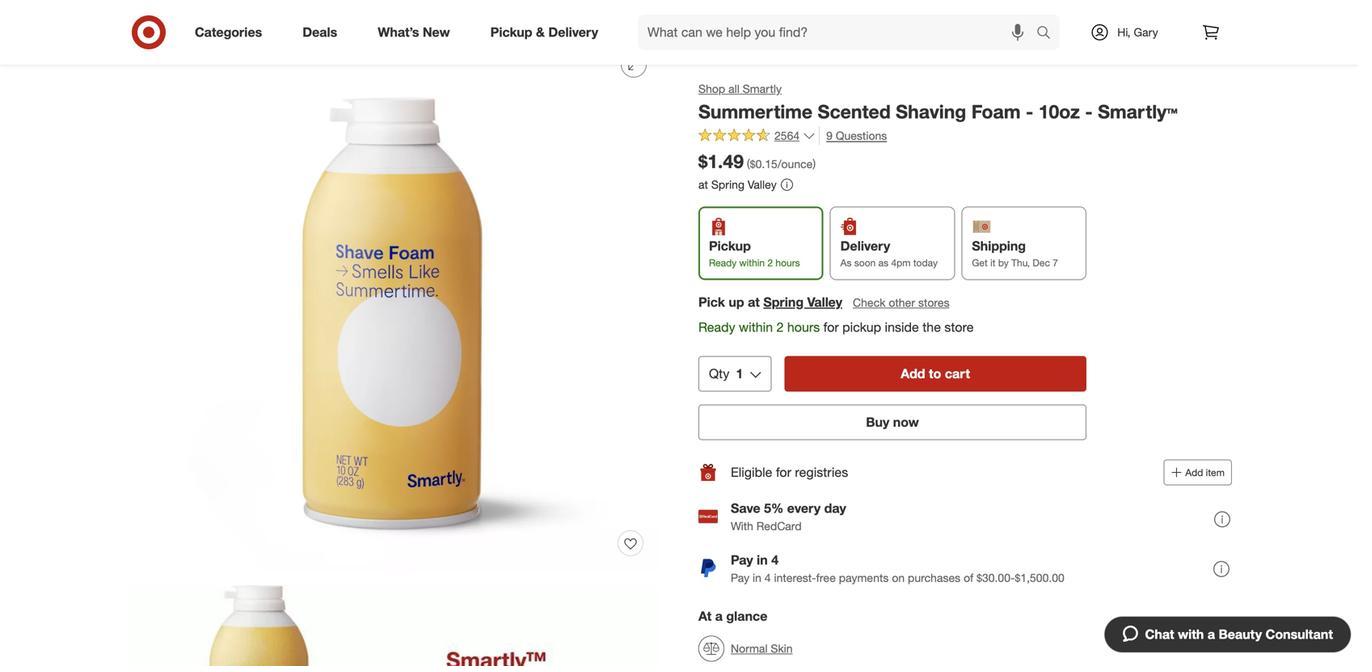Task type: locate. For each thing, give the bounding box(es) containing it.
1 vertical spatial within
[[739, 319, 773, 335]]

1 vertical spatial spring
[[764, 294, 804, 310]]

in
[[757, 552, 768, 568], [753, 571, 762, 585]]

valley down $0.15
[[748, 177, 777, 192]]

hi,
[[1118, 25, 1131, 39]]

day
[[825, 500, 847, 516]]

$1.49
[[699, 150, 744, 173]]

1 - from the left
[[1026, 100, 1034, 123]]

1 horizontal spatial for
[[824, 319, 839, 335]]

store
[[945, 319, 974, 335]]

in left the interest-
[[753, 571, 762, 585]]

interest-
[[774, 571, 816, 585]]

add
[[901, 366, 926, 382], [1186, 466, 1204, 479]]

categories link
[[181, 15, 282, 50]]

What can we help you find? suggestions appear below search field
[[638, 15, 1041, 50]]

with
[[731, 519, 754, 533]]

1 within from the top
[[740, 257, 765, 269]]

0 vertical spatial add
[[901, 366, 926, 382]]

pickup ready within 2 hours
[[709, 238, 800, 269]]

buy
[[866, 414, 890, 430]]

$0.15
[[750, 157, 778, 171]]

1 vertical spatial add
[[1186, 466, 1204, 479]]

1 vertical spatial pay
[[731, 571, 750, 585]]

at right up
[[748, 294, 760, 310]]

shop all smartly summertime scented shaving foam - 10oz - smartly™
[[699, 82, 1178, 123]]

in down redcard
[[757, 552, 768, 568]]

ready inside pickup ready within 2 hours
[[709, 257, 737, 269]]

/ounce
[[778, 157, 813, 171]]

1 horizontal spatial spring
[[764, 294, 804, 310]]

dec
[[1033, 257, 1050, 269]]

delivery
[[549, 24, 598, 40], [841, 238, 891, 254]]

0 horizontal spatial add
[[901, 366, 926, 382]]

what's new
[[378, 24, 450, 40]]

0 vertical spatial for
[[824, 319, 839, 335]]

pickup up up
[[709, 238, 751, 254]]

0 horizontal spatial pickup
[[491, 24, 533, 40]]

5%
[[764, 500, 784, 516]]

0 horizontal spatial -
[[1026, 100, 1034, 123]]

2 up pick up at spring valley
[[768, 257, 773, 269]]

spring down $1.49 on the right top of the page
[[711, 177, 745, 192]]

ready down pick
[[699, 319, 736, 335]]

0 vertical spatial within
[[740, 257, 765, 269]]

a inside button
[[1208, 627, 1215, 642]]

categories
[[195, 24, 262, 40]]

item
[[1206, 466, 1225, 479]]

1 pay from the top
[[731, 552, 753, 568]]

spring valley button
[[764, 293, 843, 312]]

0 vertical spatial ready
[[709, 257, 737, 269]]

2 - from the left
[[1086, 100, 1093, 123]]

0 vertical spatial pickup
[[491, 24, 533, 40]]

a right 'with'
[[1208, 627, 1215, 642]]

1 vertical spatial ready
[[699, 319, 736, 335]]

2
[[768, 257, 773, 269], [777, 319, 784, 335]]

normal skin button
[[699, 631, 793, 666]]

0 horizontal spatial valley
[[748, 177, 777, 192]]

0 vertical spatial 2
[[768, 257, 773, 269]]

1 horizontal spatial 4
[[772, 552, 779, 568]]

pay up glance
[[731, 571, 750, 585]]

hours
[[776, 257, 800, 269], [788, 319, 820, 335]]

0 horizontal spatial 2
[[768, 257, 773, 269]]

4pm
[[892, 257, 911, 269]]

a
[[715, 608, 723, 624], [1208, 627, 1215, 642]]

skin
[[771, 642, 793, 656]]

ready
[[709, 257, 737, 269], [699, 319, 736, 335]]

9 questions
[[827, 129, 887, 143]]

4 up the interest-
[[772, 552, 779, 568]]

2 down pick up at spring valley
[[777, 319, 784, 335]]

1 horizontal spatial valley
[[808, 294, 843, 310]]

0 vertical spatial valley
[[748, 177, 777, 192]]

every
[[788, 500, 821, 516]]

1 vertical spatial in
[[753, 571, 762, 585]]

pickup
[[843, 319, 882, 335]]

within inside pickup ready within 2 hours
[[740, 257, 765, 269]]

0 horizontal spatial delivery
[[549, 24, 598, 40]]

0 vertical spatial at
[[699, 177, 708, 192]]

to
[[929, 366, 942, 382]]

qty 1
[[709, 366, 743, 382]]

at down $1.49 on the right top of the page
[[699, 177, 708, 192]]

1 vertical spatial valley
[[808, 294, 843, 310]]

1 horizontal spatial -
[[1086, 100, 1093, 123]]

2 pay from the top
[[731, 571, 750, 585]]

target link
[[126, 7, 157, 21]]

normal skin
[[731, 642, 793, 656]]

1 horizontal spatial at
[[748, 294, 760, 310]]

valley
[[748, 177, 777, 192], [808, 294, 843, 310]]

spring
[[711, 177, 745, 192], [764, 294, 804, 310]]

0 horizontal spatial spring
[[711, 177, 745, 192]]

beauty
[[1219, 627, 1262, 642]]

- left "10oz"
[[1026, 100, 1034, 123]]

up
[[729, 294, 745, 310]]

hours down spring valley "button"
[[788, 319, 820, 335]]

add item button
[[1164, 460, 1232, 485]]

glance
[[727, 608, 768, 624]]

redcard
[[757, 519, 802, 533]]

hours inside pickup ready within 2 hours
[[776, 257, 800, 269]]

1 vertical spatial 4
[[765, 571, 771, 585]]

within up up
[[740, 257, 765, 269]]

delivery right &
[[549, 24, 598, 40]]

0 vertical spatial hours
[[776, 257, 800, 269]]

-
[[1026, 100, 1034, 123], [1086, 100, 1093, 123]]

pick up at spring valley
[[699, 294, 843, 310]]

delivery up soon
[[841, 238, 891, 254]]

foam
[[972, 100, 1021, 123]]

for left pickup
[[824, 319, 839, 335]]

pay in 4 pay in 4 interest-free payments on purchases of $30.00-$1,500.00
[[731, 552, 1065, 585]]

check other stores
[[853, 296, 950, 310]]

0 horizontal spatial at
[[699, 177, 708, 192]]

buy now button
[[699, 405, 1087, 440]]

1 horizontal spatial delivery
[[841, 238, 891, 254]]

at
[[699, 177, 708, 192], [748, 294, 760, 310]]

hi, gary
[[1118, 25, 1159, 39]]

1 horizontal spatial a
[[1208, 627, 1215, 642]]

spring right up
[[764, 294, 804, 310]]

1 horizontal spatial pickup
[[709, 238, 751, 254]]

0 vertical spatial pay
[[731, 552, 753, 568]]

consultant
[[1266, 627, 1334, 642]]

at a glance
[[699, 608, 768, 624]]

1 vertical spatial a
[[1208, 627, 1215, 642]]

add for add item
[[1186, 466, 1204, 479]]

pay down with
[[731, 552, 753, 568]]

hours up spring valley "button"
[[776, 257, 800, 269]]

4
[[772, 552, 779, 568], [765, 571, 771, 585]]

1 horizontal spatial add
[[1186, 466, 1204, 479]]

0 horizontal spatial for
[[776, 464, 792, 480]]

pickup inside pickup ready within 2 hours
[[709, 238, 751, 254]]

valley up "ready within 2 hours for pickup inside the store"
[[808, 294, 843, 310]]

pickup
[[491, 24, 533, 40], [709, 238, 751, 254]]

eligible for registries
[[731, 464, 848, 480]]

purchases
[[908, 571, 961, 585]]

0 vertical spatial a
[[715, 608, 723, 624]]

9 questions link
[[819, 127, 887, 145]]

pay
[[731, 552, 753, 568], [731, 571, 750, 585]]

pickup left &
[[491, 24, 533, 40]]

4 left the interest-
[[765, 571, 771, 585]]

/
[[160, 7, 164, 21]]

add left the to
[[901, 366, 926, 382]]

add left item
[[1186, 466, 1204, 479]]

- right "10oz"
[[1086, 100, 1093, 123]]

a right at
[[715, 608, 723, 624]]

care
[[215, 7, 239, 21]]

check
[[853, 296, 886, 310]]

ready up pick
[[709, 257, 737, 269]]

personal
[[167, 7, 211, 21]]

1 horizontal spatial 2
[[777, 319, 784, 335]]

within down pick up at spring valley
[[739, 319, 773, 335]]

registries
[[795, 464, 848, 480]]

1 vertical spatial pickup
[[709, 238, 751, 254]]

for right eligible
[[776, 464, 792, 480]]

deals link
[[289, 15, 358, 50]]

on
[[892, 571, 905, 585]]

normal
[[731, 642, 768, 656]]

1 vertical spatial delivery
[[841, 238, 891, 254]]



Task type: vqa. For each thing, say whether or not it's contained in the screenshot.
20% for $12.09
no



Task type: describe. For each thing, give the bounding box(es) containing it.
chat with a beauty consultant
[[1146, 627, 1334, 642]]

2 within from the top
[[739, 319, 773, 335]]

check other stores button
[[852, 294, 951, 312]]

by
[[999, 257, 1009, 269]]

buy now
[[866, 414, 919, 430]]

pickup for &
[[491, 24, 533, 40]]

ready within 2 hours for pickup inside the store
[[699, 319, 974, 335]]

add for add to cart
[[901, 366, 926, 382]]

stores
[[919, 296, 950, 310]]

new
[[423, 24, 450, 40]]

summertime
[[699, 100, 813, 123]]

7
[[1053, 257, 1059, 269]]

with
[[1178, 627, 1204, 642]]

target / personal care
[[126, 7, 239, 21]]

image gallery element
[[126, 39, 660, 666]]

at spring valley
[[699, 177, 777, 192]]

1 vertical spatial for
[[776, 464, 792, 480]]

add item
[[1186, 466, 1225, 479]]

as
[[841, 257, 852, 269]]

2 inside pickup ready within 2 hours
[[768, 257, 773, 269]]

what's new link
[[364, 15, 470, 50]]

now
[[893, 414, 919, 430]]

search button
[[1029, 15, 1068, 53]]

1 vertical spatial at
[[748, 294, 760, 310]]

today
[[914, 257, 938, 269]]

2564 link
[[699, 127, 816, 147]]

thu,
[[1012, 257, 1030, 269]]

0 horizontal spatial a
[[715, 608, 723, 624]]

soon
[[855, 257, 876, 269]]

10oz
[[1039, 100, 1080, 123]]

)
[[813, 157, 816, 171]]

the
[[923, 319, 941, 335]]

$30.00-
[[977, 571, 1015, 585]]

get
[[972, 257, 988, 269]]

1 vertical spatial hours
[[788, 319, 820, 335]]

smartly™
[[1098, 100, 1178, 123]]

smartly
[[743, 82, 782, 96]]

qty
[[709, 366, 730, 382]]

add to cart
[[901, 366, 970, 382]]

save 5% every day with redcard
[[731, 500, 847, 533]]

shipping get it by thu, dec 7
[[972, 238, 1059, 269]]

scented
[[818, 100, 891, 123]]

chat
[[1146, 627, 1175, 642]]

chat with a beauty consultant button
[[1104, 616, 1352, 653]]

1
[[736, 366, 743, 382]]

questions
[[836, 129, 887, 143]]

gary
[[1134, 25, 1159, 39]]

inside
[[885, 319, 919, 335]]

0 vertical spatial spring
[[711, 177, 745, 192]]

delivery inside the delivery as soon as 4pm today
[[841, 238, 891, 254]]

of
[[964, 571, 974, 585]]

(
[[747, 157, 750, 171]]

0 vertical spatial 4
[[772, 552, 779, 568]]

as
[[879, 257, 889, 269]]

eligible
[[731, 464, 773, 480]]

shipping
[[972, 238, 1026, 254]]

0 vertical spatial in
[[757, 552, 768, 568]]

0 vertical spatial delivery
[[549, 24, 598, 40]]

free
[[816, 571, 836, 585]]

other
[[889, 296, 915, 310]]

$1.49 ( $0.15 /ounce )
[[699, 150, 816, 173]]

pickup & delivery link
[[477, 15, 619, 50]]

add to cart button
[[785, 356, 1087, 392]]

save
[[731, 500, 761, 516]]

at
[[699, 608, 712, 624]]

pickup for ready
[[709, 238, 751, 254]]

&
[[536, 24, 545, 40]]

0 horizontal spatial 4
[[765, 571, 771, 585]]

payments
[[839, 571, 889, 585]]

1 vertical spatial 2
[[777, 319, 784, 335]]

pick
[[699, 294, 725, 310]]

it
[[991, 257, 996, 269]]

$1,500.00
[[1015, 571, 1065, 585]]

summertime scented shaving foam - 10oz - smartly&#8482;, 1 of 9 image
[[126, 39, 660, 573]]

target
[[126, 7, 157, 21]]

delivery as soon as 4pm today
[[841, 238, 938, 269]]

2564
[[775, 129, 800, 143]]



